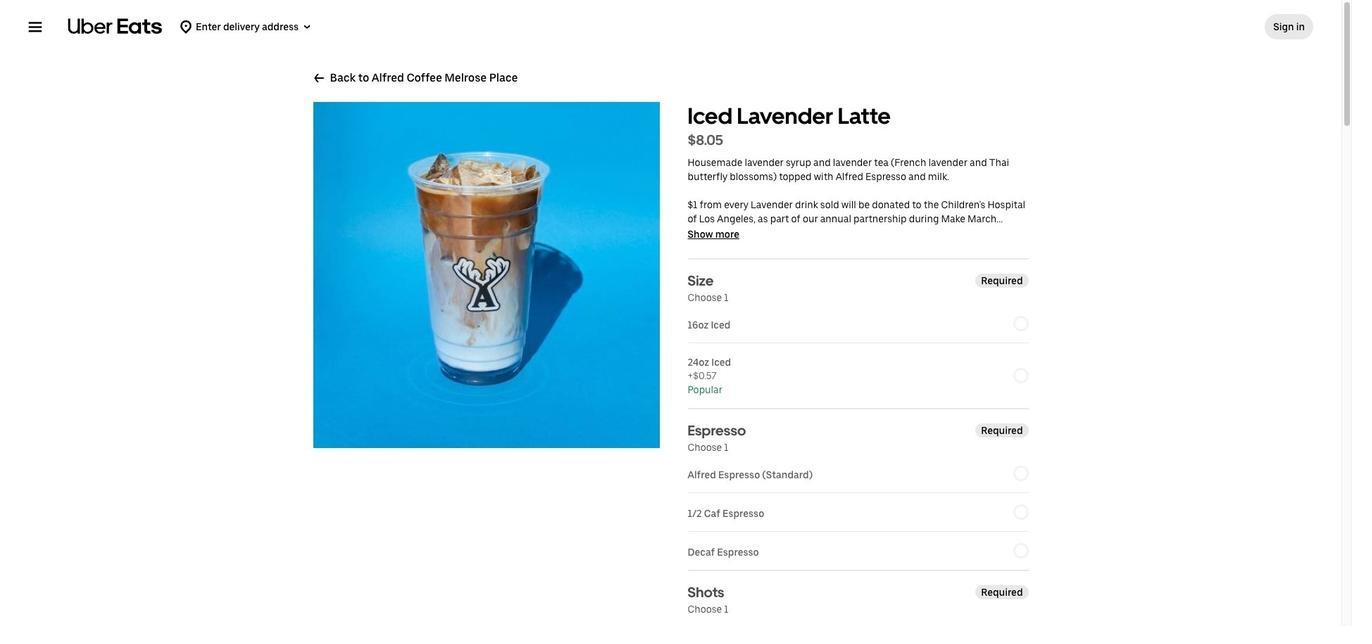 Task type: describe. For each thing, give the bounding box(es) containing it.
uber eats home image
[[68, 18, 162, 35]]

main navigation menu image
[[28, 20, 42, 34]]



Task type: locate. For each thing, give the bounding box(es) containing it.
go back image
[[313, 73, 324, 84]]



Task type: vqa. For each thing, say whether or not it's contained in the screenshot.
the top up
no



